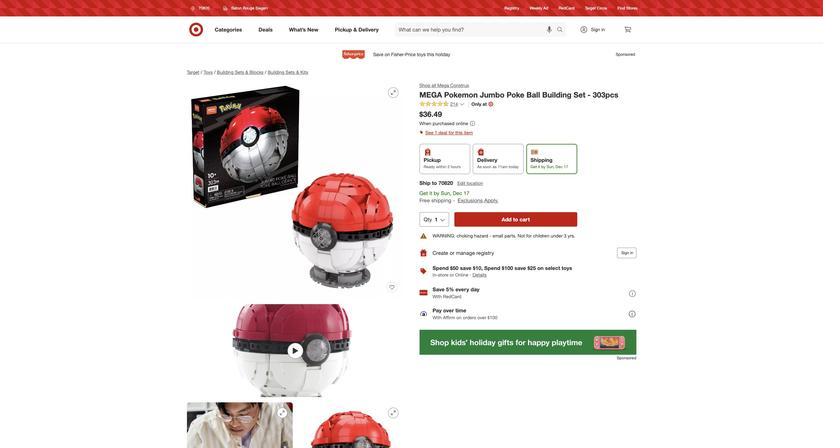Task type: vqa. For each thing, say whether or not it's contained in the screenshot.
THE LATEST
no



Task type: describe. For each thing, give the bounding box(es) containing it.
baton rouge siegen
[[231, 6, 268, 11]]

edit
[[458, 180, 466, 186]]

11am
[[498, 165, 508, 169]]

online
[[456, 121, 468, 126]]

in inside sign in link
[[602, 27, 605, 32]]

303pcs
[[593, 90, 619, 99]]

target link
[[187, 69, 200, 75]]

free
[[420, 197, 430, 204]]

∙
[[470, 272, 471, 278]]

17 inside the "shipping get it by sun, dec 17"
[[564, 165, 569, 169]]

1 vertical spatial advertisement region
[[420, 330, 637, 355]]

not
[[518, 233, 525, 239]]

parts.
[[505, 233, 517, 239]]

target for target circle
[[585, 6, 596, 11]]

0 horizontal spatial building
[[217, 69, 234, 75]]

find stores link
[[618, 5, 638, 11]]

1 / from the left
[[201, 69, 202, 75]]

when
[[420, 121, 432, 126]]

2 horizontal spatial &
[[354, 26, 357, 33]]

exclusions apply. button
[[458, 197, 499, 205]]

search button
[[554, 22, 570, 38]]

$25
[[528, 265, 536, 272]]

redcard inside save 5% every day with redcard
[[443, 294, 462, 300]]

70820 inside dropdown button
[[199, 6, 210, 11]]

by inside get it by sun, dec 17 free shipping - exclusions apply.
[[434, 190, 440, 196]]

delivery inside delivery as soon as 11am today
[[478, 157, 498, 164]]

building for mega
[[543, 90, 572, 99]]

pickup ready within 2 hours
[[424, 157, 461, 169]]

target circle
[[585, 6, 608, 11]]

1 vertical spatial for
[[527, 233, 532, 239]]

purchased
[[433, 121, 455, 126]]

details
[[473, 272, 487, 278]]

pay
[[433, 307, 442, 314]]

warning: choking hazard - small parts. not for children under 3 yrs.
[[433, 233, 575, 239]]

sun, inside the "shipping get it by sun, dec 17"
[[547, 165, 555, 169]]

weekly
[[530, 6, 543, 11]]

mega pokemon jumbo poke ball building set - 303pcs, 2 of 7, play video image
[[187, 304, 404, 398]]

baton rouge siegen button
[[219, 2, 272, 14]]

70820 button
[[187, 2, 217, 14]]

deals
[[259, 26, 273, 33]]

registry
[[477, 250, 494, 256]]

only at
[[472, 101, 487, 107]]

toys
[[562, 265, 573, 272]]

item
[[464, 130, 473, 136]]

ship to 70820
[[420, 180, 453, 186]]

or inside spend $50 save $10, spend $100 save $25 on select toys in-store or online ∙ details
[[450, 272, 454, 278]]

1 for see
[[435, 130, 438, 136]]

target / toys / building sets & blocks / building sets & kits
[[187, 69, 308, 75]]

ready
[[424, 165, 435, 169]]

to for 70820
[[432, 180, 437, 186]]

as
[[493, 165, 497, 169]]

rouge
[[243, 6, 255, 11]]

1 save from the left
[[460, 265, 472, 272]]

hours
[[451, 165, 461, 169]]

store
[[438, 272, 449, 278]]

mega pokemon jumbo poke ball building set - 303pcs, 4 of 7 image
[[298, 403, 404, 449]]

orders
[[463, 315, 476, 321]]

only
[[472, 101, 482, 107]]

1 or from the top
[[450, 250, 455, 256]]

shop
[[420, 83, 431, 88]]

0 horizontal spatial sign in
[[591, 27, 605, 32]]

sign inside sign in link
[[591, 27, 601, 32]]

214 link
[[420, 101, 465, 108]]

5%
[[446, 286, 454, 293]]

see 1 deal for this item
[[426, 130, 473, 136]]

blocks
[[250, 69, 264, 75]]

deal
[[439, 130, 448, 136]]

ad
[[544, 6, 549, 11]]

qty
[[424, 216, 432, 223]]

delivery as soon as 11am today
[[478, 157, 519, 169]]

as
[[478, 165, 482, 169]]

find
[[618, 6, 626, 11]]

time
[[456, 307, 467, 314]]

mega
[[438, 83, 449, 88]]

toys
[[204, 69, 213, 75]]

toys link
[[204, 69, 213, 75]]

2 spend from the left
[[485, 265, 501, 272]]

find stores
[[618, 6, 638, 11]]

small
[[493, 233, 504, 239]]

construx
[[451, 83, 469, 88]]

1 for qty
[[435, 216, 438, 223]]

get it by sun, dec 17 free shipping - exclusions apply.
[[420, 190, 499, 204]]

sign in button
[[617, 248, 637, 259]]

2 save from the left
[[515, 265, 526, 272]]

pokemon
[[445, 90, 478, 99]]

what's new
[[289, 26, 319, 33]]

with inside save 5% every day with redcard
[[433, 294, 442, 300]]

add to cart button
[[455, 212, 578, 227]]

registry link
[[505, 5, 520, 11]]

0 horizontal spatial &
[[246, 69, 248, 75]]

dec inside get it by sun, dec 17 free shipping - exclusions apply.
[[453, 190, 463, 196]]

sponsored
[[617, 356, 637, 361]]

shop all mega construx mega pokemon jumbo poke ball building set - 303pcs
[[420, 83, 619, 99]]

2
[[448, 165, 450, 169]]

ship
[[420, 180, 431, 186]]

weekly ad
[[530, 6, 549, 11]]

1 vertical spatial 70820
[[439, 180, 453, 186]]

details button
[[473, 272, 487, 279]]

new
[[308, 26, 319, 33]]

categories link
[[209, 22, 250, 37]]



Task type: locate. For each thing, give the bounding box(es) containing it.
qty 1
[[424, 216, 438, 223]]

or down $50
[[450, 272, 454, 278]]

1 vertical spatial on
[[457, 315, 462, 321]]

1 horizontal spatial get
[[531, 165, 537, 169]]

2 horizontal spatial -
[[588, 90, 591, 99]]

1 vertical spatial redcard
[[443, 294, 462, 300]]

$36.49
[[420, 109, 442, 119]]

0 vertical spatial delivery
[[359, 26, 379, 33]]

by down shipping
[[542, 165, 546, 169]]

0 vertical spatial by
[[542, 165, 546, 169]]

deals link
[[253, 22, 281, 37]]

$10,
[[473, 265, 483, 272]]

redcard link
[[559, 5, 575, 11]]

for left this
[[449, 130, 454, 136]]

0 horizontal spatial -
[[453, 197, 455, 204]]

when purchased online
[[420, 121, 468, 126]]

at
[[483, 101, 487, 107]]

1 vertical spatial with
[[433, 315, 442, 321]]

0 vertical spatial redcard
[[559, 6, 575, 11]]

1 vertical spatial dec
[[453, 190, 463, 196]]

0 horizontal spatial for
[[449, 130, 454, 136]]

0 horizontal spatial spend
[[433, 265, 449, 272]]

by inside the "shipping get it by sun, dec 17"
[[542, 165, 546, 169]]

save up online
[[460, 265, 472, 272]]

dec
[[556, 165, 563, 169], [453, 190, 463, 196]]

redcard
[[559, 6, 575, 11], [443, 294, 462, 300]]

cart
[[520, 216, 530, 223]]

target left circle
[[585, 6, 596, 11]]

today
[[509, 165, 519, 169]]

mega
[[420, 90, 442, 99]]

1
[[435, 130, 438, 136], [435, 216, 438, 223]]

1 horizontal spatial $100
[[502, 265, 514, 272]]

target for target / toys / building sets & blocks / building sets & kits
[[187, 69, 200, 75]]

1 horizontal spatial save
[[515, 265, 526, 272]]

image gallery element
[[187, 82, 404, 449]]

get inside the "shipping get it by sun, dec 17"
[[531, 165, 537, 169]]

it up free
[[430, 190, 433, 196]]

1 vertical spatial delivery
[[478, 157, 498, 164]]

building sets & kits link
[[268, 69, 308, 75]]

0 horizontal spatial it
[[430, 190, 433, 196]]

2 vertical spatial -
[[490, 233, 492, 239]]

$100 inside spend $50 save $10, spend $100 save $25 on select toys in-store or online ∙ details
[[502, 265, 514, 272]]

1 horizontal spatial building
[[268, 69, 285, 75]]

1 vertical spatial pickup
[[424, 157, 441, 164]]

2 or from the top
[[450, 272, 454, 278]]

under
[[551, 233, 563, 239]]

0 horizontal spatial redcard
[[443, 294, 462, 300]]

dec inside the "shipping get it by sun, dec 17"
[[556, 165, 563, 169]]

see 1 deal for this item link
[[420, 128, 637, 138]]

it down shipping
[[538, 165, 541, 169]]

delivery
[[359, 26, 379, 33], [478, 157, 498, 164]]

3 / from the left
[[265, 69, 267, 75]]

with down pay
[[433, 315, 442, 321]]

stores
[[627, 6, 638, 11]]

location
[[467, 180, 483, 186]]

pickup
[[335, 26, 352, 33], [424, 157, 441, 164]]

70820 left the baton on the left top of page
[[199, 6, 210, 11]]

by
[[542, 165, 546, 169], [434, 190, 440, 196]]

2 sets from the left
[[286, 69, 295, 75]]

target circle link
[[585, 5, 608, 11]]

1 horizontal spatial sets
[[286, 69, 295, 75]]

70820 left edit
[[439, 180, 453, 186]]

children
[[533, 233, 550, 239]]

to right add
[[513, 216, 519, 223]]

/ left toys
[[201, 69, 202, 75]]

spend up details
[[485, 265, 501, 272]]

target left toys
[[187, 69, 200, 75]]

mega pokemon jumbo poke ball building set - 303pcs, 3 of 7 image
[[187, 403, 293, 449]]

jumbo
[[480, 90, 505, 99]]

1 horizontal spatial for
[[527, 233, 532, 239]]

1 vertical spatial $100
[[488, 315, 498, 321]]

with
[[433, 294, 442, 300], [433, 315, 442, 321]]

- inside get it by sun, dec 17 free shipping - exclusions apply.
[[453, 197, 455, 204]]

1 horizontal spatial &
[[296, 69, 299, 75]]

0 vertical spatial 17
[[564, 165, 569, 169]]

0 vertical spatial -
[[588, 90, 591, 99]]

0 vertical spatial with
[[433, 294, 442, 300]]

1 horizontal spatial dec
[[556, 165, 563, 169]]

apply.
[[485, 197, 499, 204]]

0 vertical spatial in
[[602, 27, 605, 32]]

choking
[[457, 233, 473, 239]]

spend
[[433, 265, 449, 272], [485, 265, 501, 272]]

0 vertical spatial pickup
[[335, 26, 352, 33]]

0 horizontal spatial over
[[443, 307, 454, 314]]

save left $25
[[515, 265, 526, 272]]

over up "affirm"
[[443, 307, 454, 314]]

pickup & delivery
[[335, 26, 379, 33]]

what's
[[289, 26, 306, 33]]

3
[[564, 233, 567, 239]]

day
[[471, 286, 480, 293]]

warning:
[[433, 233, 456, 239]]

1 vertical spatial 1
[[435, 216, 438, 223]]

with down save
[[433, 294, 442, 300]]

redcard right ad on the right of page
[[559, 6, 575, 11]]

hazard
[[475, 233, 489, 239]]

ball
[[527, 90, 541, 99]]

edit location
[[458, 180, 483, 186]]

0 vertical spatial 1
[[435, 130, 438, 136]]

save
[[460, 265, 472, 272], [515, 265, 526, 272]]

0 horizontal spatial dec
[[453, 190, 463, 196]]

exclusions
[[458, 197, 483, 204]]

0 vertical spatial to
[[432, 180, 437, 186]]

1 horizontal spatial 17
[[564, 165, 569, 169]]

/
[[201, 69, 202, 75], [214, 69, 216, 75], [265, 69, 267, 75]]

1 1 from the top
[[435, 130, 438, 136]]

save
[[433, 286, 445, 293]]

in
[[602, 27, 605, 32], [631, 251, 634, 256]]

edit location button
[[457, 180, 484, 187]]

spend up store
[[433, 265, 449, 272]]

1 horizontal spatial over
[[478, 315, 487, 321]]

poke
[[507, 90, 525, 99]]

1 vertical spatial over
[[478, 315, 487, 321]]

1 horizontal spatial sign in
[[622, 251, 634, 256]]

sun, up shipping
[[441, 190, 452, 196]]

1 sets from the left
[[235, 69, 244, 75]]

with inside the pay over time with affirm on orders over $100
[[433, 315, 442, 321]]

1 horizontal spatial to
[[513, 216, 519, 223]]

sets left blocks on the top left of the page
[[235, 69, 244, 75]]

1 vertical spatial by
[[434, 190, 440, 196]]

0 vertical spatial sign
[[591, 27, 601, 32]]

1 spend from the left
[[433, 265, 449, 272]]

0 vertical spatial sun,
[[547, 165, 555, 169]]

1 horizontal spatial it
[[538, 165, 541, 169]]

1 vertical spatial target
[[187, 69, 200, 75]]

0 vertical spatial advertisement region
[[182, 47, 642, 62]]

0 horizontal spatial 70820
[[199, 6, 210, 11]]

0 vertical spatial get
[[531, 165, 537, 169]]

building right blocks on the top left of the page
[[268, 69, 285, 75]]

0 vertical spatial dec
[[556, 165, 563, 169]]

- inside shop all mega construx mega pokemon jumbo poke ball building set - 303pcs
[[588, 90, 591, 99]]

1 with from the top
[[433, 294, 442, 300]]

/ right blocks on the top left of the page
[[265, 69, 267, 75]]

1 right the see
[[435, 130, 438, 136]]

- right shipping
[[453, 197, 455, 204]]

- left small
[[490, 233, 492, 239]]

0 vertical spatial target
[[585, 6, 596, 11]]

0 vertical spatial over
[[443, 307, 454, 314]]

sign in inside button
[[622, 251, 634, 256]]

17 inside get it by sun, dec 17 free shipping - exclusions apply.
[[464, 190, 470, 196]]

to for cart
[[513, 216, 519, 223]]

1 vertical spatial it
[[430, 190, 433, 196]]

over right orders
[[478, 315, 487, 321]]

get inside get it by sun, dec 17 free shipping - exclusions apply.
[[420, 190, 428, 196]]

siegen
[[256, 6, 268, 11]]

1 horizontal spatial on
[[538, 265, 544, 272]]

get up free
[[420, 190, 428, 196]]

building for building
[[268, 69, 285, 75]]

1 horizontal spatial redcard
[[559, 6, 575, 11]]

0 vertical spatial sign in
[[591, 27, 605, 32]]

$100 inside the pay over time with affirm on orders over $100
[[488, 315, 498, 321]]

1 vertical spatial sign in
[[622, 251, 634, 256]]

1 vertical spatial -
[[453, 197, 455, 204]]

0 vertical spatial 70820
[[199, 6, 210, 11]]

advertisement region
[[182, 47, 642, 62], [420, 330, 637, 355]]

this
[[456, 130, 463, 136]]

1 horizontal spatial -
[[490, 233, 492, 239]]

0 horizontal spatial in
[[602, 27, 605, 32]]

1 vertical spatial sun,
[[441, 190, 452, 196]]

add
[[502, 216, 512, 223]]

building left set
[[543, 90, 572, 99]]

building inside shop all mega construx mega pokemon jumbo poke ball building set - 303pcs
[[543, 90, 572, 99]]

0 vertical spatial $100
[[502, 265, 514, 272]]

it inside get it by sun, dec 17 free shipping - exclusions apply.
[[430, 190, 433, 196]]

2 / from the left
[[214, 69, 216, 75]]

1 horizontal spatial 70820
[[439, 180, 453, 186]]

/ right toys link
[[214, 69, 216, 75]]

1 vertical spatial 17
[[464, 190, 470, 196]]

shipping
[[432, 197, 452, 204]]

categories
[[215, 26, 242, 33]]

2 horizontal spatial /
[[265, 69, 267, 75]]

on inside the pay over time with affirm on orders over $100
[[457, 315, 462, 321]]

1 inside see 1 deal for this item link
[[435, 130, 438, 136]]

on inside spend $50 save $10, spend $100 save $25 on select toys in-store or online ∙ details
[[538, 265, 544, 272]]

1 horizontal spatial sign
[[622, 251, 630, 256]]

shipping get it by sun, dec 17
[[531, 157, 569, 169]]

or right create
[[450, 250, 455, 256]]

0 horizontal spatial /
[[201, 69, 202, 75]]

it inside the "shipping get it by sun, dec 17"
[[538, 165, 541, 169]]

1 horizontal spatial target
[[585, 6, 596, 11]]

sign in link
[[575, 22, 616, 37]]

circle
[[597, 6, 608, 11]]

pickup for ready
[[424, 157, 441, 164]]

on down time
[[457, 315, 462, 321]]

yrs.
[[568, 233, 575, 239]]

in inside sign in button
[[631, 251, 634, 256]]

2 with from the top
[[433, 315, 442, 321]]

building right toys
[[217, 69, 234, 75]]

pickup right new
[[335, 26, 352, 33]]

0 vertical spatial it
[[538, 165, 541, 169]]

every
[[456, 286, 469, 293]]

0 horizontal spatial by
[[434, 190, 440, 196]]

pay over time with affirm on orders over $100
[[433, 307, 498, 321]]

1 vertical spatial or
[[450, 272, 454, 278]]

$100
[[502, 265, 514, 272], [488, 315, 498, 321]]

$100 left $25
[[502, 265, 514, 272]]

0 horizontal spatial sets
[[235, 69, 244, 75]]

1 right qty
[[435, 216, 438, 223]]

pickup up ready
[[424, 157, 441, 164]]

mega pokemon jumbo poke ball building set - 303pcs, 1 of 7 image
[[187, 82, 404, 299]]

target
[[585, 6, 596, 11], [187, 69, 200, 75]]

sign inside sign in button
[[622, 251, 630, 256]]

redcard down 5%
[[443, 294, 462, 300]]

on right $25
[[538, 265, 544, 272]]

to right ship
[[432, 180, 437, 186]]

0 horizontal spatial 17
[[464, 190, 470, 196]]

0 vertical spatial or
[[450, 250, 455, 256]]

0 horizontal spatial to
[[432, 180, 437, 186]]

weekly ad link
[[530, 5, 549, 11]]

2 1 from the top
[[435, 216, 438, 223]]

$50
[[450, 265, 459, 272]]

1 horizontal spatial /
[[214, 69, 216, 75]]

sign
[[591, 27, 601, 32], [622, 251, 630, 256]]

what's new link
[[284, 22, 327, 37]]

sun, down shipping
[[547, 165, 555, 169]]

by up shipping
[[434, 190, 440, 196]]

sun, inside get it by sun, dec 17 free shipping - exclusions apply.
[[441, 190, 452, 196]]

1 horizontal spatial sun,
[[547, 165, 555, 169]]

registry
[[505, 6, 520, 11]]

pickup inside pickup ready within 2 hours
[[424, 157, 441, 164]]

1 horizontal spatial pickup
[[424, 157, 441, 164]]

shipping
[[531, 157, 553, 164]]

for right not
[[527, 233, 532, 239]]

0 vertical spatial on
[[538, 265, 544, 272]]

- right set
[[588, 90, 591, 99]]

0 horizontal spatial get
[[420, 190, 428, 196]]

soon
[[483, 165, 492, 169]]

214
[[451, 101, 458, 107]]

manage
[[456, 250, 475, 256]]

0 horizontal spatial target
[[187, 69, 200, 75]]

0 horizontal spatial save
[[460, 265, 472, 272]]

1 vertical spatial get
[[420, 190, 428, 196]]

to inside the add to cart button
[[513, 216, 519, 223]]

$100 right orders
[[488, 315, 498, 321]]

1 vertical spatial sign
[[622, 251, 630, 256]]

spend $50 save $10, spend $100 save $25 on select toys link
[[433, 265, 573, 272]]

sets left kits
[[286, 69, 295, 75]]

1 horizontal spatial in
[[631, 251, 634, 256]]

70820
[[199, 6, 210, 11], [439, 180, 453, 186]]

get
[[531, 165, 537, 169], [420, 190, 428, 196]]

0 horizontal spatial on
[[457, 315, 462, 321]]

1 vertical spatial to
[[513, 216, 519, 223]]

pickup for &
[[335, 26, 352, 33]]

0 vertical spatial for
[[449, 130, 454, 136]]

building
[[217, 69, 234, 75], [268, 69, 285, 75], [543, 90, 572, 99]]

get down shipping
[[531, 165, 537, 169]]

2 horizontal spatial building
[[543, 90, 572, 99]]

0 horizontal spatial sun,
[[441, 190, 452, 196]]

within
[[436, 165, 447, 169]]

17
[[564, 165, 569, 169], [464, 190, 470, 196]]

What can we help you find? suggestions appear below search field
[[395, 22, 559, 37]]

0 horizontal spatial sign
[[591, 27, 601, 32]]

1 horizontal spatial spend
[[485, 265, 501, 272]]

1 vertical spatial in
[[631, 251, 634, 256]]

0 horizontal spatial delivery
[[359, 26, 379, 33]]



